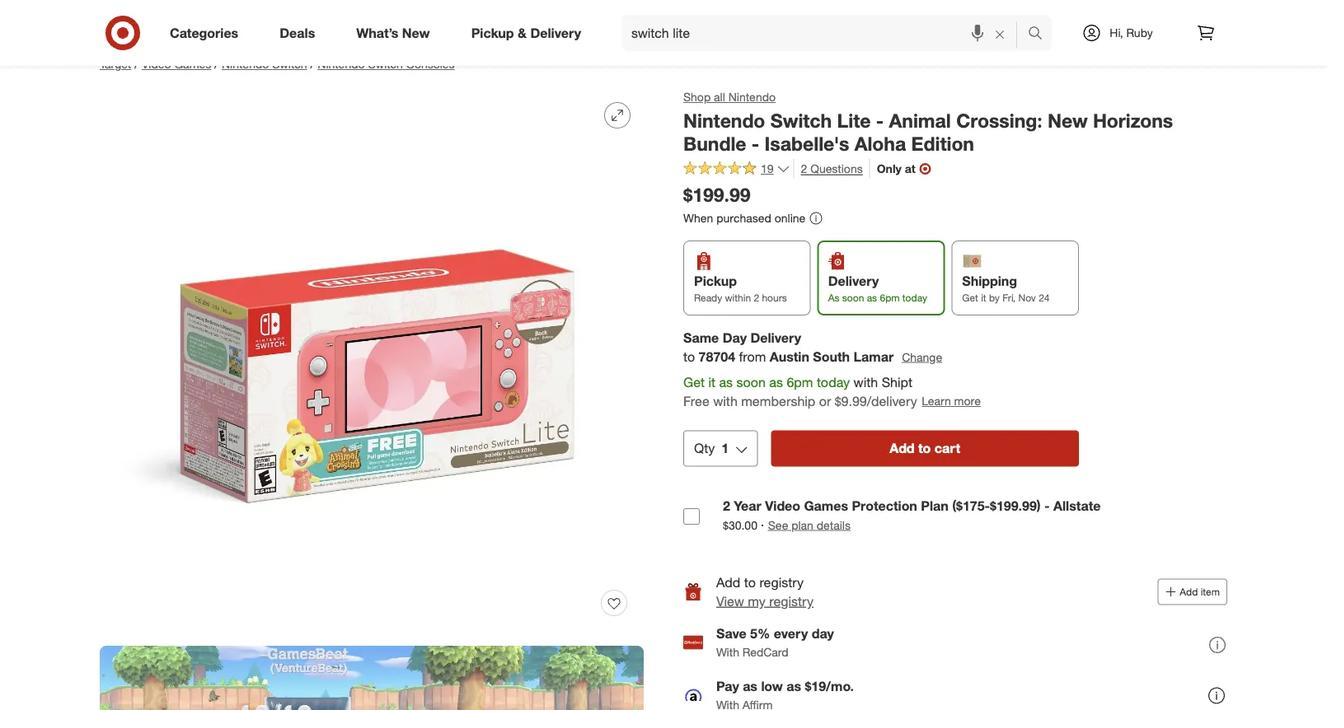 Task type: locate. For each thing, give the bounding box(es) containing it.
pickup for &
[[471, 25, 514, 41]]

- left allstate
[[1045, 498, 1050, 514]]

to up my
[[744, 575, 756, 591]]

new left horizons
[[1048, 109, 1088, 132]]

soon inside get it as soon as 6pm today with shipt free with membership or $9.99/delivery learn more
[[737, 375, 766, 391]]

video right target
[[142, 57, 171, 71]]

as
[[867, 292, 878, 304], [719, 375, 733, 391], [770, 375, 783, 391], [743, 679, 758, 695], [787, 679, 802, 695]]

1 horizontal spatial 6pm
[[880, 292, 900, 304]]

/
[[135, 57, 138, 71], [215, 57, 218, 71], [311, 57, 314, 71]]

1 vertical spatial soon
[[737, 375, 766, 391]]

switch up isabelle's
[[771, 109, 832, 132]]

None checkbox
[[684, 509, 700, 525]]

0 vertical spatial delivery
[[531, 25, 581, 41]]

0 vertical spatial it
[[981, 292, 987, 304]]

1 horizontal spatial add
[[890, 441, 915, 457]]

19 link
[[684, 160, 790, 180]]

today inside delivery as soon as 6pm today
[[903, 292, 928, 304]]

1 horizontal spatial delivery
[[751, 330, 802, 347]]

2 horizontal spatial to
[[919, 441, 931, 457]]

1 vertical spatial to
[[919, 441, 931, 457]]

0 horizontal spatial /
[[135, 57, 138, 71]]

switch down what's new
[[368, 57, 403, 71]]

1 horizontal spatial soon
[[843, 292, 865, 304]]

nintendo right 'all'
[[729, 90, 776, 104]]

0 horizontal spatial 2
[[723, 498, 731, 514]]

1 horizontal spatial pickup
[[694, 273, 737, 289]]

1 vertical spatial with
[[713, 394, 738, 410]]

2 horizontal spatial -
[[1045, 498, 1050, 514]]

2 left year
[[723, 498, 731, 514]]

all
[[714, 90, 726, 104]]

1 horizontal spatial get
[[963, 292, 979, 304]]

0 vertical spatial today
[[903, 292, 928, 304]]

0 vertical spatial with
[[854, 375, 878, 391]]

view my registry link
[[717, 594, 814, 610]]

- up 19 link
[[752, 133, 760, 156]]

get
[[963, 292, 979, 304], [684, 375, 705, 391]]

today
[[903, 292, 928, 304], [817, 375, 850, 391]]

bundle
[[684, 133, 747, 156]]

search button
[[1021, 15, 1061, 54]]

- up aloha
[[876, 109, 884, 132]]

2 / from the left
[[215, 57, 218, 71]]

add for add to cart
[[890, 441, 915, 457]]

/ down categories link
[[215, 57, 218, 71]]

at
[[905, 162, 916, 176]]

2 horizontal spatial delivery
[[828, 273, 879, 289]]

delivery up "as"
[[828, 273, 879, 289]]

1 vertical spatial video
[[765, 498, 801, 514]]

what's new link
[[342, 15, 451, 51]]

get it as soon as 6pm today with shipt free with membership or $9.99/delivery learn more
[[684, 375, 981, 410]]

nintendo switch link
[[222, 57, 307, 71]]

it left by
[[981, 292, 987, 304]]

add inside button
[[890, 441, 915, 457]]

isabelle's
[[765, 133, 850, 156]]

0 horizontal spatial 6pm
[[787, 375, 813, 391]]

0 horizontal spatial with
[[713, 394, 738, 410]]

to
[[684, 349, 695, 365], [919, 441, 931, 457], [744, 575, 756, 591]]

$199.99
[[684, 183, 751, 206]]

0 vertical spatial registry
[[760, 575, 804, 591]]

as down 78704
[[719, 375, 733, 391]]

soon right "as"
[[843, 292, 865, 304]]

0 horizontal spatial today
[[817, 375, 850, 391]]

add left item
[[1180, 586, 1198, 599]]

0 horizontal spatial it
[[709, 375, 716, 391]]

0 vertical spatial video
[[142, 57, 171, 71]]

2 horizontal spatial add
[[1180, 586, 1198, 599]]

by
[[990, 292, 1000, 304]]

switch inside the shop all nintendo nintendo switch lite - animal crossing: new horizons bundle - isabelle's aloha edition
[[771, 109, 832, 132]]

1 horizontal spatial new
[[1048, 109, 1088, 132]]

it up the free
[[709, 375, 716, 391]]

0 vertical spatial 2
[[801, 162, 808, 176]]

as right "as"
[[867, 292, 878, 304]]

add inside add to registry view my registry
[[717, 575, 741, 591]]

1 horizontal spatial -
[[876, 109, 884, 132]]

0 vertical spatial to
[[684, 349, 695, 365]]

/ down deals link at the left of the page
[[311, 57, 314, 71]]

0 vertical spatial get
[[963, 292, 979, 304]]

to left cart
[[919, 441, 931, 457]]

get left by
[[963, 292, 979, 304]]

6pm down austin
[[787, 375, 813, 391]]

2 vertical spatial delivery
[[751, 330, 802, 347]]

low
[[761, 679, 783, 695]]

hi,
[[1110, 26, 1124, 40]]

shop
[[684, 90, 711, 104]]

1 horizontal spatial it
[[981, 292, 987, 304]]

plan
[[792, 518, 814, 533]]

2 vertical spatial -
[[1045, 498, 1050, 514]]

0 horizontal spatial soon
[[737, 375, 766, 391]]

pickup & delivery
[[471, 25, 581, 41]]

online
[[775, 211, 806, 226]]

0 vertical spatial -
[[876, 109, 884, 132]]

video for year
[[765, 498, 801, 514]]

2 down isabelle's
[[801, 162, 808, 176]]

from
[[739, 349, 766, 365]]

2 vertical spatial to
[[744, 575, 756, 591]]

$19/mo.
[[805, 679, 854, 695]]

1 vertical spatial 6pm
[[787, 375, 813, 391]]

to inside add to registry view my registry
[[744, 575, 756, 591]]

1 vertical spatial get
[[684, 375, 705, 391]]

0 vertical spatial pickup
[[471, 25, 514, 41]]

games inside 2 year video games protection plan ($175-$199.99) - allstate $30.00 · see plan details
[[804, 498, 849, 514]]

to down same at the right of the page
[[684, 349, 695, 365]]

1 vertical spatial 2
[[754, 292, 760, 304]]

when purchased online
[[684, 211, 806, 226]]

pickup inside "pickup ready within 2 hours"
[[694, 273, 737, 289]]

today up change on the right of page
[[903, 292, 928, 304]]

with
[[854, 375, 878, 391], [713, 394, 738, 410]]

nintendo down categories link
[[222, 57, 269, 71]]

1 horizontal spatial games
[[804, 498, 849, 514]]

1 vertical spatial pickup
[[694, 273, 737, 289]]

or
[[820, 394, 831, 410]]

new
[[402, 25, 430, 41], [1048, 109, 1088, 132]]

target / video games / nintendo switch / nintendo switch consoles
[[100, 57, 455, 71]]

1 horizontal spatial /
[[215, 57, 218, 71]]

same day delivery
[[684, 330, 802, 347]]

/ right target link
[[135, 57, 138, 71]]

pickup
[[471, 25, 514, 41], [694, 273, 737, 289]]

6pm right "as"
[[880, 292, 900, 304]]

today up or
[[817, 375, 850, 391]]

1 vertical spatial it
[[709, 375, 716, 391]]

nintendo
[[222, 57, 269, 71], [318, 57, 365, 71], [729, 90, 776, 104], [684, 109, 766, 132]]

every
[[774, 626, 808, 643]]

2 vertical spatial 2
[[723, 498, 731, 514]]

2 horizontal spatial 2
[[801, 162, 808, 176]]

learn more button
[[921, 392, 982, 411]]

1 vertical spatial today
[[817, 375, 850, 391]]

1 horizontal spatial 2
[[754, 292, 760, 304]]

19
[[761, 162, 774, 176]]

&
[[518, 25, 527, 41]]

0 horizontal spatial delivery
[[531, 25, 581, 41]]

as right low
[[787, 679, 802, 695]]

2 horizontal spatial switch
[[771, 109, 832, 132]]

0 horizontal spatial switch
[[272, 57, 307, 71]]

shop all nintendo nintendo switch lite - animal crossing: new horizons bundle - isabelle's aloha edition
[[684, 90, 1174, 156]]

to inside button
[[919, 441, 931, 457]]

0 horizontal spatial games
[[174, 57, 211, 71]]

save
[[717, 626, 747, 643]]

video up the see
[[765, 498, 801, 514]]

day
[[812, 626, 834, 643]]

2 inside 2 year video games protection plan ($175-$199.99) - allstate $30.00 · see plan details
[[723, 498, 731, 514]]

2 questions
[[801, 162, 863, 176]]

with right the free
[[713, 394, 738, 410]]

it
[[981, 292, 987, 304], [709, 375, 716, 391]]

soon down from
[[737, 375, 766, 391]]

1 vertical spatial new
[[1048, 109, 1088, 132]]

add
[[890, 441, 915, 457], [717, 575, 741, 591], [1180, 586, 1198, 599]]

add up view on the right
[[717, 575, 741, 591]]

delivery right &
[[531, 25, 581, 41]]

my
[[748, 594, 766, 610]]

delivery up austin
[[751, 330, 802, 347]]

1 horizontal spatial to
[[744, 575, 756, 591]]

games for /
[[174, 57, 211, 71]]

edition
[[912, 133, 975, 156]]

games down categories
[[174, 57, 211, 71]]

with
[[717, 645, 740, 660]]

0 vertical spatial games
[[174, 57, 211, 71]]

add item
[[1180, 586, 1220, 599]]

qty 1
[[694, 441, 729, 457]]

switch down deals
[[272, 57, 307, 71]]

6pm inside delivery as soon as 6pm today
[[880, 292, 900, 304]]

2 left "hours"
[[754, 292, 760, 304]]

video inside 2 year video games protection plan ($175-$199.99) - allstate $30.00 · see plan details
[[765, 498, 801, 514]]

registry
[[760, 575, 804, 591], [770, 594, 814, 610]]

add item button
[[1158, 579, 1228, 606]]

video for /
[[142, 57, 171, 71]]

add left cart
[[890, 441, 915, 457]]

0 horizontal spatial video
[[142, 57, 171, 71]]

categories link
[[156, 15, 259, 51]]

details
[[817, 518, 851, 533]]

1 horizontal spatial video
[[765, 498, 801, 514]]

as left low
[[743, 679, 758, 695]]

new up consoles
[[402, 25, 430, 41]]

0 horizontal spatial add
[[717, 575, 741, 591]]

free
[[684, 394, 710, 410]]

1 vertical spatial games
[[804, 498, 849, 514]]

$9.99/delivery
[[835, 394, 918, 410]]

0 vertical spatial 6pm
[[880, 292, 900, 304]]

categories
[[170, 25, 239, 41]]

austin
[[770, 349, 810, 365]]

registry up every
[[770, 594, 814, 610]]

pickup for ready
[[694, 273, 737, 289]]

pickup up ready
[[694, 273, 737, 289]]

add inside button
[[1180, 586, 1198, 599]]

get up the free
[[684, 375, 705, 391]]

pickup left &
[[471, 25, 514, 41]]

1 vertical spatial delivery
[[828, 273, 879, 289]]

games for protection
[[804, 498, 849, 514]]

1 horizontal spatial switch
[[368, 57, 403, 71]]

search
[[1021, 26, 1061, 43]]

games up the details
[[804, 498, 849, 514]]

change
[[902, 350, 943, 364]]

nintendo switch consoles link
[[318, 57, 455, 71]]

see
[[768, 518, 789, 533]]

1 horizontal spatial today
[[903, 292, 928, 304]]

2 inside 2 questions link
[[801, 162, 808, 176]]

get inside get it as soon as 6pm today with shipt free with membership or $9.99/delivery learn more
[[684, 375, 705, 391]]

registry up view my registry link
[[760, 575, 804, 591]]

more
[[955, 394, 981, 409]]

0 horizontal spatial pickup
[[471, 25, 514, 41]]

horizons
[[1094, 109, 1174, 132]]

0 horizontal spatial get
[[684, 375, 705, 391]]

switch
[[272, 57, 307, 71], [368, 57, 403, 71], [771, 109, 832, 132]]

0 vertical spatial new
[[402, 25, 430, 41]]

with up $9.99/delivery
[[854, 375, 878, 391]]

0 vertical spatial soon
[[843, 292, 865, 304]]

soon
[[843, 292, 865, 304], [737, 375, 766, 391]]

within
[[725, 292, 751, 304]]

1 vertical spatial registry
[[770, 594, 814, 610]]

0 horizontal spatial -
[[752, 133, 760, 156]]

0 horizontal spatial new
[[402, 25, 430, 41]]

purchased
[[717, 211, 772, 226]]

2 horizontal spatial /
[[311, 57, 314, 71]]



Task type: describe. For each thing, give the bounding box(es) containing it.
deals
[[280, 25, 315, 41]]

2 for questions
[[801, 162, 808, 176]]

nov
[[1019, 292, 1036, 304]]

as inside delivery as soon as 6pm today
[[867, 292, 878, 304]]

year
[[734, 498, 762, 514]]

as up membership
[[770, 375, 783, 391]]

1 vertical spatial -
[[752, 133, 760, 156]]

it inside shipping get it by fri, nov 24
[[981, 292, 987, 304]]

What can we help you find? suggestions appear below search field
[[622, 15, 1032, 51]]

·
[[761, 517, 765, 533]]

$199.99)
[[990, 498, 1041, 514]]

- inside 2 year video games protection plan ($175-$199.99) - allstate $30.00 · see plan details
[[1045, 498, 1050, 514]]

6pm inside get it as soon as 6pm today with shipt free with membership or $9.99/delivery learn more
[[787, 375, 813, 391]]

lamar
[[854, 349, 894, 365]]

to for add to registry view my registry
[[744, 575, 756, 591]]

what's
[[356, 25, 399, 41]]

change button
[[901, 348, 943, 367]]

to for add to cart
[[919, 441, 931, 457]]

video games link
[[142, 57, 211, 71]]

delivery for same day delivery
[[751, 330, 802, 347]]

3 / from the left
[[311, 57, 314, 71]]

hi, ruby
[[1110, 26, 1153, 40]]

crossing:
[[957, 109, 1043, 132]]

shipt
[[882, 375, 913, 391]]

as
[[828, 292, 840, 304]]

qty
[[694, 441, 715, 457]]

1 horizontal spatial with
[[854, 375, 878, 391]]

consoles
[[406, 57, 455, 71]]

same
[[684, 330, 719, 347]]

nintendo down what's
[[318, 57, 365, 71]]

pickup & delivery link
[[457, 15, 602, 51]]

pay as low as $19/mo.
[[717, 679, 854, 695]]

hours
[[762, 292, 787, 304]]

item
[[1201, 586, 1220, 599]]

what's new
[[356, 25, 430, 41]]

nintendo down 'all'
[[684, 109, 766, 132]]

2 inside "pickup ready within 2 hours"
[[754, 292, 760, 304]]

delivery for pickup & delivery
[[531, 25, 581, 41]]

from austin south lamar
[[739, 349, 894, 365]]

south
[[813, 349, 850, 365]]

aloha
[[855, 133, 906, 156]]

1
[[722, 441, 729, 457]]

lite
[[837, 109, 871, 132]]

see plan details button
[[768, 517, 851, 534]]

only
[[877, 162, 902, 176]]

questions
[[811, 162, 863, 176]]

add to cart button
[[771, 431, 1079, 467]]

delivery as soon as 6pm today
[[828, 273, 928, 304]]

add to registry view my registry
[[717, 575, 814, 610]]

pay
[[717, 679, 739, 695]]

cart
[[935, 441, 961, 457]]

shipping
[[963, 273, 1018, 289]]

ready
[[694, 292, 723, 304]]

2 questions link
[[794, 160, 863, 178]]

get inside shipping get it by fri, nov 24
[[963, 292, 979, 304]]

it inside get it as soon as 6pm today with shipt free with membership or $9.99/delivery learn more
[[709, 375, 716, 391]]

78704
[[699, 349, 736, 365]]

5%
[[751, 626, 771, 643]]

shipping get it by fri, nov 24
[[963, 273, 1050, 304]]

add to cart
[[890, 441, 961, 457]]

target link
[[100, 57, 131, 71]]

1 / from the left
[[135, 57, 138, 71]]

image gallery element
[[100, 89, 644, 711]]

delivery inside delivery as soon as 6pm today
[[828, 273, 879, 289]]

membership
[[742, 394, 816, 410]]

when
[[684, 211, 714, 226]]

advertisement region
[[87, 0, 1241, 40]]

learn
[[922, 394, 951, 409]]

target
[[100, 57, 131, 71]]

2 year video games protection plan ($175-$199.99) - allstate $30.00 · see plan details
[[723, 498, 1101, 533]]

soon inside delivery as soon as 6pm today
[[843, 292, 865, 304]]

0 horizontal spatial to
[[684, 349, 695, 365]]

deals link
[[266, 15, 336, 51]]

2 for year
[[723, 498, 731, 514]]

redcard
[[743, 645, 789, 660]]

fri,
[[1003, 292, 1016, 304]]

to 78704
[[684, 349, 736, 365]]

protection
[[852, 498, 918, 514]]

ruby
[[1127, 26, 1153, 40]]

new inside the shop all nintendo nintendo switch lite - animal crossing: new horizons bundle - isabelle's aloha edition
[[1048, 109, 1088, 132]]

plan
[[921, 498, 949, 514]]

$30.00
[[723, 518, 758, 533]]

only at
[[877, 162, 916, 176]]

add for add to registry view my registry
[[717, 575, 741, 591]]

24
[[1039, 292, 1050, 304]]

day
[[723, 330, 747, 347]]

($175-
[[953, 498, 990, 514]]

today inside get it as soon as 6pm today with shipt free with membership or $9.99/delivery learn more
[[817, 375, 850, 391]]

add for add item
[[1180, 586, 1198, 599]]

pickup ready within 2 hours
[[694, 273, 787, 304]]

nintendo switch lite - animal crossing: new horizons bundle - isabelle&#39;s aloha edition, 1 of 12 image
[[100, 89, 644, 633]]

view
[[717, 594, 745, 610]]



Task type: vqa. For each thing, say whether or not it's contained in the screenshot.
Get
yes



